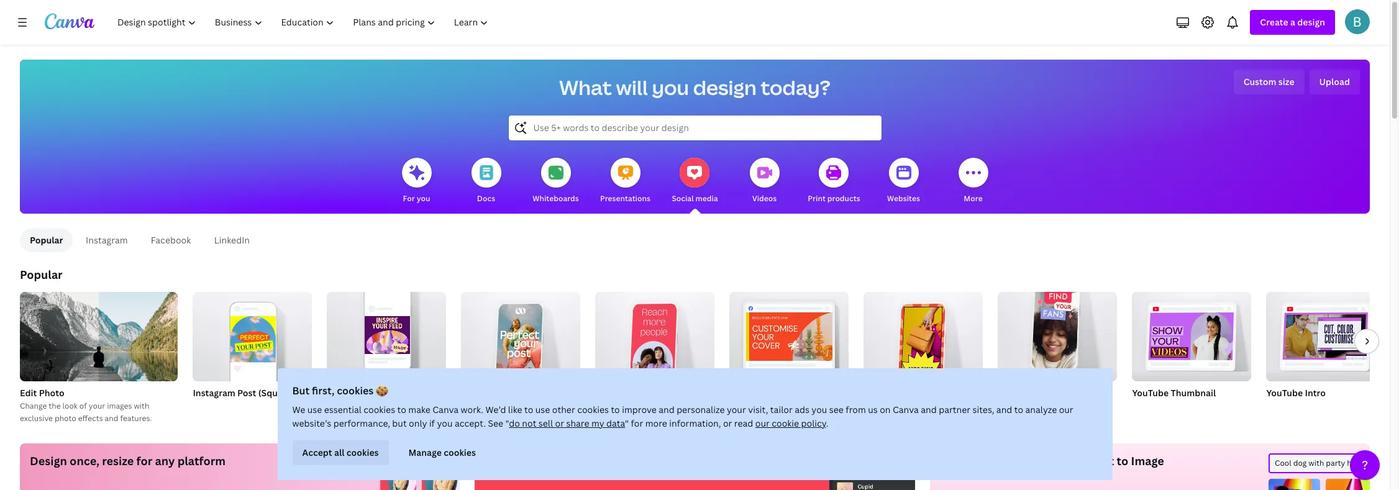 Task type: describe. For each thing, give the bounding box(es) containing it.
youtube for youtube thumbnail
[[1132, 387, 1169, 399]]

other
[[552, 404, 575, 416]]

do not sell or share my data " for more information, or read our cookie policy .
[[509, 417, 828, 429]]

images
[[107, 401, 132, 411]]

dog
[[1293, 458, 1307, 468]]

performance,
[[333, 417, 390, 429]]

custom size button
[[1234, 70, 1304, 94]]

1 horizontal spatial from
[[1062, 454, 1089, 468]]

youtube for youtube intro
[[1266, 387, 1303, 399]]

size
[[1278, 76, 1294, 88]]

our inside we use essential cookies to make canva work. we'd like to use other cookies to improve and personalize your visit, tailor ads you see from us on canva and partner sites, and to analyze our website's performance, but only if you accept. see "
[[1059, 404, 1073, 416]]

popular inside button
[[30, 234, 63, 246]]

2 canva from the left
[[893, 404, 919, 416]]

(landscape)
[[391, 387, 442, 399]]

with inside edit photo change the look of your images with exclusive photo effects and features.
[[134, 401, 149, 411]]

but
[[392, 417, 407, 429]]

exclusive
[[20, 413, 53, 424]]

you up policy
[[812, 404, 827, 416]]

text
[[1091, 454, 1114, 468]]

whiteboards
[[533, 193, 579, 204]]

a
[[1290, 16, 1295, 28]]

design
[[30, 454, 67, 468]]

intro
[[1305, 387, 1326, 399]]

and inside edit photo change the look of your images with exclusive photo effects and features.
[[105, 413, 118, 424]]

group for youtube intro group
[[1266, 287, 1386, 381]]

create a design button
[[1250, 10, 1335, 35]]

platform
[[177, 454, 226, 468]]

cookies down "facebook post (landscape)"
[[364, 404, 395, 416]]

docs button
[[471, 149, 501, 214]]

instagram post (square) group
[[193, 287, 312, 415]]

whatsapp status group
[[595, 287, 715, 415]]

and left partner
[[921, 404, 937, 416]]

change
[[20, 401, 47, 411]]

instagram reel group
[[864, 287, 983, 415]]

2 horizontal spatial your
[[967, 454, 992, 468]]

of
[[79, 401, 87, 411]]

to up but
[[397, 404, 406, 416]]

like
[[508, 404, 522, 416]]

2 or from the left
[[723, 417, 732, 429]]

to right like
[[524, 404, 533, 416]]

party
[[1326, 458, 1345, 468]]

to up data
[[611, 404, 620, 416]]

website's
[[292, 417, 331, 429]]

read
[[734, 417, 753, 429]]

custom
[[1244, 76, 1276, 88]]

we'd
[[485, 404, 506, 416]]

accept all cookies
[[302, 447, 379, 458]]

cookies up my
[[577, 404, 609, 416]]

for
[[403, 193, 415, 204]]

cookies inside "accept all cookies" button
[[347, 447, 379, 458]]

linkedin
[[214, 234, 250, 246]]

websites button
[[887, 149, 920, 214]]

share
[[566, 417, 589, 429]]

docs
[[477, 193, 495, 204]]

social
[[672, 193, 694, 204]]

your inside edit photo change the look of your images with exclusive photo effects and features.
[[89, 401, 105, 411]]

edit photo change the look of your images with exclusive photo effects and features.
[[20, 387, 152, 424]]

policy
[[801, 417, 826, 429]]

data
[[606, 417, 625, 429]]

cookie
[[772, 417, 799, 429]]

we use essential cookies to make canva work. we'd like to use other cookies to improve and personalize your visit, tailor ads you see from us on canva and partner sites, and to analyze our website's performance, but only if you accept. see "
[[292, 404, 1073, 429]]

our cookie policy link
[[755, 417, 826, 429]]

1 vertical spatial with
[[1309, 458, 1324, 468]]

hat
[[1347, 458, 1359, 468]]

group for the instagram post (square) group
[[193, 287, 312, 381]]

.
[[826, 417, 828, 429]]

thumbnail
[[1171, 387, 1216, 399]]

media
[[696, 193, 718, 204]]

partner
[[939, 404, 970, 416]]

create
[[1260, 16, 1288, 28]]

custom size
[[1244, 76, 1294, 88]]

you right will
[[652, 74, 689, 101]]

websites
[[887, 193, 920, 204]]

see
[[829, 404, 844, 416]]

instagram story group
[[461, 287, 580, 415]]

tiktok video group
[[998, 285, 1117, 415]]

you inside button
[[417, 193, 430, 204]]

ads
[[795, 404, 809, 416]]

youtube intro group
[[1266, 287, 1386, 415]]

Search search field
[[533, 116, 856, 140]]

2 " from the left
[[625, 417, 629, 429]]

visit,
[[748, 404, 768, 416]]

personalize
[[677, 404, 725, 416]]

instagram post (square)
[[193, 387, 294, 399]]

design once, resize for any platform
[[30, 454, 226, 468]]

facebook post (landscape)
[[327, 387, 442, 399]]

essential
[[324, 404, 361, 416]]

videos
[[752, 193, 777, 204]]

improve
[[622, 404, 657, 416]]

once,
[[70, 454, 99, 468]]

facebook for facebook post (landscape)
[[327, 387, 368, 399]]

for you button
[[402, 149, 431, 214]]

group for facebook cover group
[[730, 287, 849, 381]]

0 horizontal spatial design
[[693, 74, 757, 101]]

group for facebook post (landscape) group
[[327, 287, 446, 381]]

print
[[808, 193, 826, 204]]

cool dog with party hat
[[1275, 458, 1359, 468]]

image
[[1131, 454, 1164, 468]]

for inside the but first, cookies 🍪 dialog
[[631, 417, 643, 429]]

brad klo image
[[1345, 9, 1370, 34]]



Task type: locate. For each thing, give the bounding box(es) containing it.
from
[[846, 404, 866, 416], [1062, 454, 1089, 468]]

instagram left the (square)
[[193, 387, 235, 399]]

for down improve
[[631, 417, 643, 429]]

1 or from the left
[[555, 417, 564, 429]]

instagram inside button
[[86, 234, 128, 246]]

but
[[292, 384, 310, 398]]

to left analyze
[[1014, 404, 1023, 416]]

cookies inside manage cookies button
[[444, 447, 476, 458]]

more button
[[958, 149, 988, 214]]

1 horizontal spatial or
[[723, 417, 732, 429]]

for you
[[403, 193, 430, 204]]

1 vertical spatial instagram
[[193, 387, 235, 399]]

look
[[62, 401, 78, 411]]

use up website's
[[307, 404, 322, 416]]

youtube left the intro
[[1266, 387, 1303, 399]]

first,
[[312, 384, 334, 398]]

for left any
[[136, 454, 152, 468]]

design
[[1297, 16, 1325, 28], [693, 74, 757, 101]]

0 vertical spatial design
[[1297, 16, 1325, 28]]

your right turn
[[967, 454, 992, 468]]

accept.
[[455, 417, 486, 429]]

design up search 'search box'
[[693, 74, 757, 101]]

popular button
[[20, 229, 73, 252]]

0 horizontal spatial instagram
[[86, 234, 128, 246]]

0 vertical spatial popular
[[30, 234, 63, 246]]

and down images
[[105, 413, 118, 424]]

popular
[[30, 234, 63, 246], [20, 267, 63, 282]]

1 horizontal spatial "
[[625, 417, 629, 429]]

see
[[488, 417, 503, 429]]

social media
[[672, 193, 718, 204]]

accept
[[302, 447, 332, 458]]

1 horizontal spatial our
[[1059, 404, 1073, 416]]

facebook left linkedin
[[151, 234, 191, 246]]

1 youtube from the left
[[1132, 387, 1169, 399]]

you right if
[[437, 417, 453, 429]]

0 horizontal spatial use
[[307, 404, 322, 416]]

post inside the instagram post (square) group
[[237, 387, 256, 399]]

use
[[307, 404, 322, 416], [535, 404, 550, 416]]

for inside "button"
[[136, 454, 152, 468]]

0 horizontal spatial from
[[846, 404, 866, 416]]

or
[[555, 417, 564, 429], [723, 417, 732, 429]]

but first, cookies 🍪
[[292, 384, 388, 398]]

0 horizontal spatial canva
[[433, 404, 459, 416]]

instagram for instagram post (square)
[[193, 387, 235, 399]]

do not sell or share my data link
[[509, 417, 625, 429]]

youtube left thumbnail
[[1132, 387, 1169, 399]]

us
[[868, 404, 878, 416]]

instagram for instagram
[[86, 234, 128, 246]]

instagram
[[86, 234, 128, 246], [193, 387, 235, 399]]

0 horizontal spatial for
[[136, 454, 152, 468]]

print products button
[[808, 149, 860, 214]]

any
[[155, 454, 175, 468]]

0 horizontal spatial your
[[89, 401, 105, 411]]

2 youtube from the left
[[1266, 387, 1303, 399]]

resize
[[102, 454, 134, 468]]

with right the dog
[[1309, 458, 1324, 468]]

or right 'sell'
[[555, 417, 564, 429]]

facebook up essential
[[327, 387, 368, 399]]

" inside we use essential cookies to make canva work. we'd like to use other cookies to improve and personalize your visit, tailor ads you see from us on canva and partner sites, and to analyze our website's performance, but only if you accept. see "
[[505, 417, 509, 429]]

group for instagram story group
[[461, 287, 580, 389]]

for
[[631, 417, 643, 429], [136, 454, 152, 468]]

post up the performance,
[[370, 387, 388, 399]]

from left us
[[846, 404, 866, 416]]

1 horizontal spatial instagram
[[193, 387, 235, 399]]

work.
[[461, 404, 483, 416]]

videos button
[[750, 149, 779, 214]]

cookies down accept.
[[444, 447, 476, 458]]

0 horizontal spatial post
[[237, 387, 256, 399]]

1 post from the left
[[237, 387, 256, 399]]

more
[[645, 417, 667, 429]]

" down improve
[[625, 417, 629, 429]]

0 vertical spatial our
[[1059, 404, 1073, 416]]

but first, cookies 🍪 dialog
[[277, 368, 1112, 480]]

youtube intro
[[1266, 387, 1326, 399]]

use up 'sell'
[[535, 404, 550, 416]]

1 horizontal spatial design
[[1297, 16, 1325, 28]]

your inside we use essential cookies to make canva work. we'd like to use other cookies to improve and personalize your visit, tailor ads you see from us on canva and partner sites, and to analyze our website's performance, but only if you accept. see "
[[727, 404, 746, 416]]

cookies up essential
[[337, 384, 374, 398]]

presentations button
[[600, 149, 650, 214]]

0 horizontal spatial "
[[505, 417, 509, 429]]

what will you design today?
[[559, 74, 831, 101]]

1 vertical spatial popular
[[20, 267, 63, 282]]

1 vertical spatial for
[[136, 454, 152, 468]]

design inside dropdown button
[[1297, 16, 1325, 28]]

1 horizontal spatial youtube
[[1266, 387, 1303, 399]]

on
[[880, 404, 891, 416]]

1 vertical spatial our
[[755, 417, 770, 429]]

0 horizontal spatial youtube
[[1132, 387, 1169, 399]]

youtube thumbnail
[[1132, 387, 1216, 399]]

products
[[827, 193, 860, 204]]

from left text
[[1062, 454, 1089, 468]]

1 horizontal spatial canva
[[893, 404, 919, 416]]

🍪
[[376, 384, 388, 398]]

information,
[[669, 417, 721, 429]]

facebook inside button
[[151, 234, 191, 246]]

1 horizontal spatial your
[[727, 404, 746, 416]]

we
[[292, 404, 305, 416]]

our down visit,
[[755, 417, 770, 429]]

post for instagram
[[237, 387, 256, 399]]

social media button
[[672, 149, 718, 214]]

0 vertical spatial facebook
[[151, 234, 191, 246]]

edit photo group
[[20, 292, 178, 425]]

1 vertical spatial facebook
[[327, 387, 368, 399]]

will
[[616, 74, 648, 101]]

(square)
[[258, 387, 294, 399]]

the
[[49, 401, 61, 411]]

instagram right popular button
[[86, 234, 128, 246]]

facebook for facebook
[[151, 234, 191, 246]]

photo
[[39, 387, 65, 399]]

sites,
[[973, 404, 994, 416]]

sell
[[539, 417, 553, 429]]

design once, resize for any platform button
[[20, 444, 460, 490]]

your right of
[[89, 401, 105, 411]]

only
[[409, 417, 427, 429]]

1 canva from the left
[[433, 404, 459, 416]]

canva right on
[[893, 404, 919, 416]]

post left the (square)
[[237, 387, 256, 399]]

cool
[[1275, 458, 1291, 468]]

facebook
[[151, 234, 191, 246], [327, 387, 368, 399]]

group for tiktok video group
[[998, 285, 1117, 381]]

1 horizontal spatial for
[[631, 417, 643, 429]]

1 vertical spatial from
[[1062, 454, 1089, 468]]

you right for
[[417, 193, 430, 204]]

accept all cookies button
[[292, 440, 389, 465]]

our right analyze
[[1059, 404, 1073, 416]]

and
[[659, 404, 674, 416], [921, 404, 937, 416], [996, 404, 1012, 416], [105, 413, 118, 424]]

1 horizontal spatial use
[[535, 404, 550, 416]]

edit
[[20, 387, 37, 399]]

your up read
[[727, 404, 746, 416]]

instagram button
[[75, 229, 138, 252]]

turn your imagination from text to image
[[940, 454, 1164, 468]]

what
[[559, 74, 612, 101]]

popular down popular button
[[20, 267, 63, 282]]

manage cookies button
[[399, 440, 486, 465]]

effects
[[78, 413, 103, 424]]

facebook button
[[141, 229, 201, 252]]

or left read
[[723, 417, 732, 429]]

group
[[998, 285, 1117, 381], [193, 287, 312, 381], [327, 287, 446, 381], [461, 287, 580, 389], [595, 287, 715, 389], [730, 287, 849, 381], [864, 287, 983, 389], [1132, 287, 1251, 381], [1266, 287, 1386, 381]]

group for the instagram reel group at the bottom of page
[[864, 287, 983, 389]]

1 vertical spatial design
[[693, 74, 757, 101]]

group for whatsapp status "group"
[[595, 287, 715, 389]]

0 vertical spatial from
[[846, 404, 866, 416]]

facebook post (landscape) group
[[327, 287, 446, 415]]

0 vertical spatial for
[[631, 417, 643, 429]]

0 horizontal spatial with
[[134, 401, 149, 411]]

whiteboards button
[[533, 149, 579, 214]]

1 horizontal spatial facebook
[[327, 387, 368, 399]]

0 horizontal spatial our
[[755, 417, 770, 429]]

from inside we use essential cookies to make canva work. we'd like to use other cookies to improve and personalize your visit, tailor ads you see from us on canva and partner sites, and to analyze our website's performance, but only if you accept. see "
[[846, 404, 866, 416]]

facebook inside group
[[327, 387, 368, 399]]

popular left instagram button
[[30, 234, 63, 246]]

1 horizontal spatial post
[[370, 387, 388, 399]]

cookies right all on the bottom left of the page
[[347, 447, 379, 458]]

features.
[[120, 413, 152, 424]]

design right a
[[1297, 16, 1325, 28]]

instagram inside group
[[193, 387, 235, 399]]

if
[[429, 417, 435, 429]]

with up features.
[[134, 401, 149, 411]]

post inside facebook post (landscape) group
[[370, 387, 388, 399]]

create a design
[[1260, 16, 1325, 28]]

do
[[509, 417, 520, 429]]

manage cookies
[[408, 447, 476, 458]]

group for youtube thumbnail group
[[1132, 287, 1251, 381]]

to right text
[[1117, 454, 1128, 468]]

0 vertical spatial instagram
[[86, 234, 128, 246]]

imagination
[[995, 454, 1060, 468]]

our
[[1059, 404, 1073, 416], [755, 417, 770, 429]]

make
[[408, 404, 430, 416]]

your
[[89, 401, 105, 411], [727, 404, 746, 416], [967, 454, 992, 468]]

2 use from the left
[[535, 404, 550, 416]]

facebook cover group
[[730, 287, 849, 415]]

top level navigation element
[[109, 10, 499, 35]]

"
[[505, 417, 509, 429], [625, 417, 629, 429]]

photo
[[55, 413, 76, 424]]

0 vertical spatial with
[[134, 401, 149, 411]]

not
[[522, 417, 536, 429]]

" right see
[[505, 417, 509, 429]]

today?
[[761, 74, 831, 101]]

1 " from the left
[[505, 417, 509, 429]]

canva up if
[[433, 404, 459, 416]]

0 horizontal spatial or
[[555, 417, 564, 429]]

and up the do not sell or share my data " for more information, or read our cookie policy .
[[659, 404, 674, 416]]

post for facebook
[[370, 387, 388, 399]]

and right sites,
[[996, 404, 1012, 416]]

1 horizontal spatial with
[[1309, 458, 1324, 468]]

2 post from the left
[[370, 387, 388, 399]]

None search field
[[508, 116, 881, 140]]

upload
[[1319, 76, 1350, 88]]

1 use from the left
[[307, 404, 322, 416]]

print products
[[808, 193, 860, 204]]

my
[[591, 417, 604, 429]]

0 horizontal spatial facebook
[[151, 234, 191, 246]]

turn
[[940, 454, 965, 468]]

youtube thumbnail group
[[1132, 287, 1251, 415]]



Task type: vqa. For each thing, say whether or not it's contained in the screenshot.
design
yes



